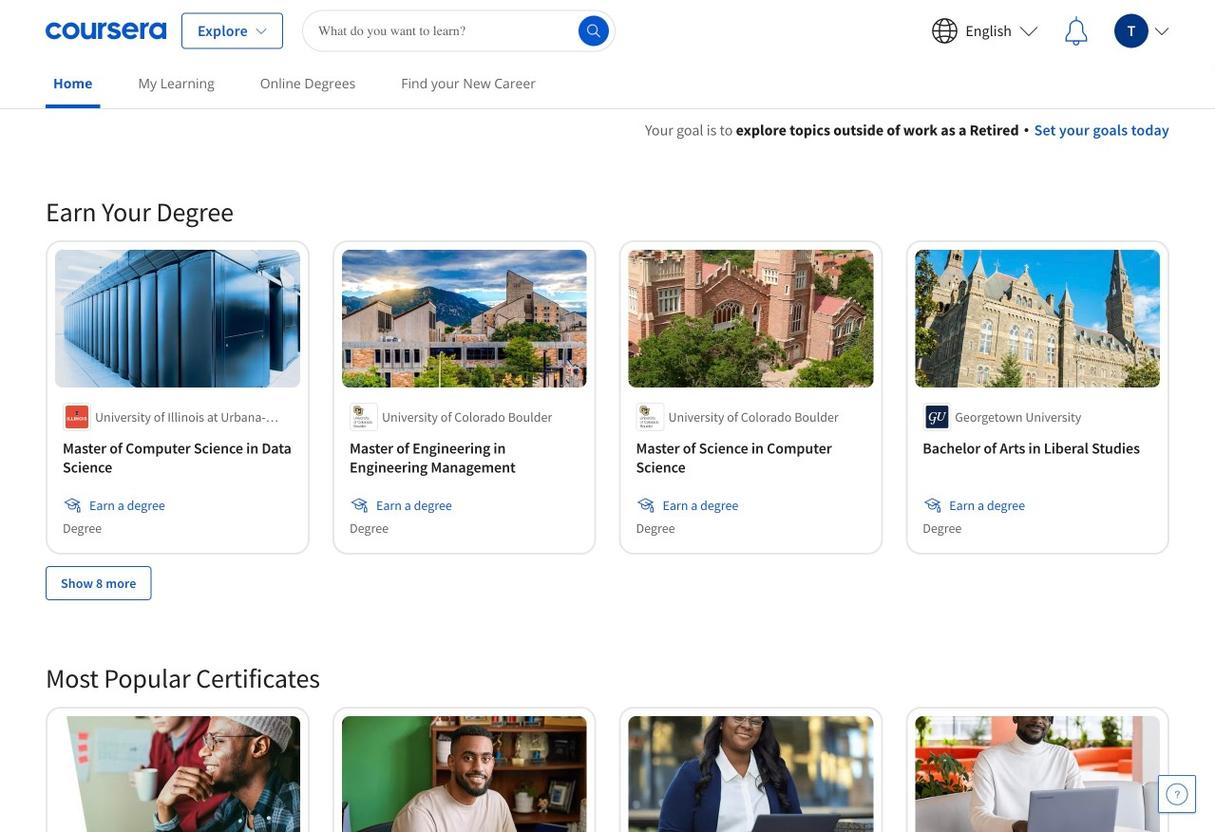 Task type: describe. For each thing, give the bounding box(es) containing it.
earn your degree collection element
[[34, 164, 1182, 631]]

coursera image
[[46, 16, 166, 46]]

What do you want to learn? text field
[[302, 10, 616, 52]]



Task type: vqa. For each thing, say whether or not it's contained in the screenshot.
"What do you want to learn?" text box
yes



Task type: locate. For each thing, give the bounding box(es) containing it.
None search field
[[302, 10, 616, 52]]

most popular certificates collection element
[[34, 631, 1182, 833]]

help center image
[[1166, 783, 1189, 806]]

main content
[[0, 96, 1216, 833]]



